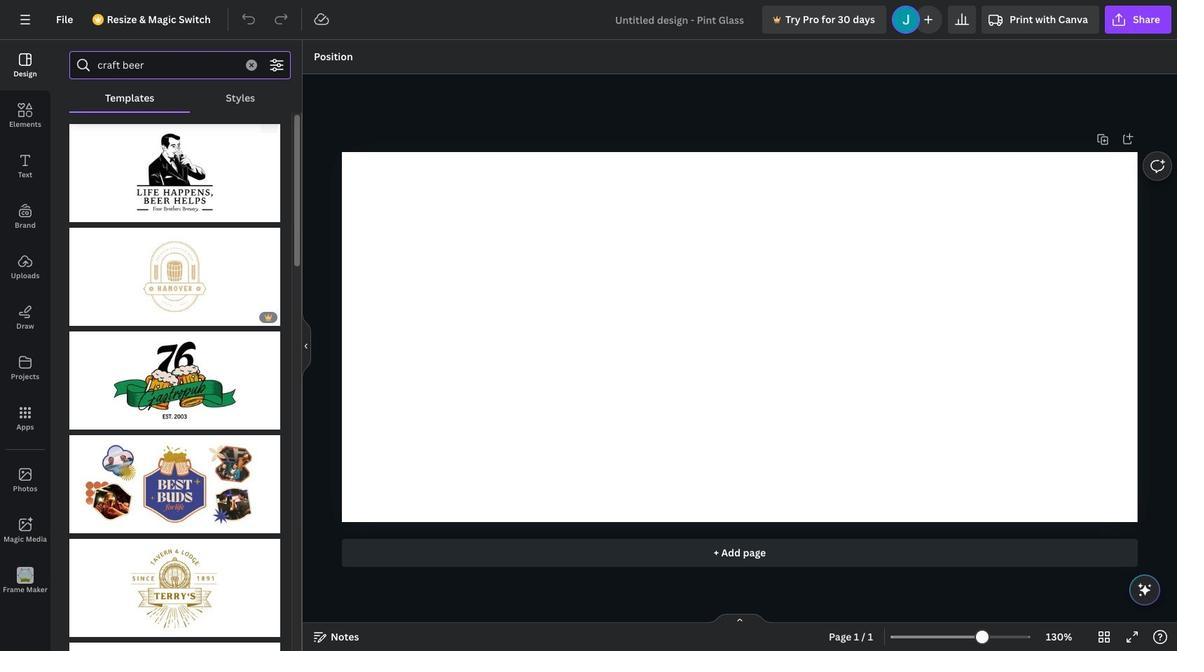 Task type: describe. For each thing, give the bounding box(es) containing it.
brown navy business pint glass image
[[69, 643, 280, 651]]

royal purple pastel orange personal pint glass group
[[69, 427, 280, 533]]

black and white business pint glass group
[[69, 116, 280, 222]]

Design title text field
[[604, 6, 757, 34]]

royal purple pastel orange personal pint glass image
[[69, 435, 280, 533]]

Zoom button
[[1037, 626, 1082, 648]]

light brown and white premium beer pint glass group
[[69, 219, 280, 326]]



Task type: locate. For each thing, give the bounding box(es) containing it.
green yellow black business pint glass group
[[69, 323, 280, 430]]

black and white business pint glass image
[[69, 124, 280, 222]]

main menu bar
[[0, 0, 1178, 40]]

Search Pint Glass templates search field
[[97, 52, 238, 79]]

light brown business pint glass image
[[69, 539, 280, 637]]

hide image
[[302, 312, 311, 379]]

brown navy business pint glass group
[[69, 634, 280, 651]]

green yellow black business pint glass image
[[69, 332, 280, 430]]

show pages image
[[707, 613, 774, 625]]

light brown business pint glass group
[[69, 531, 280, 637]]

side panel tab list
[[0, 40, 50, 606]]



Task type: vqa. For each thing, say whether or not it's contained in the screenshot.
Show pages image
yes



